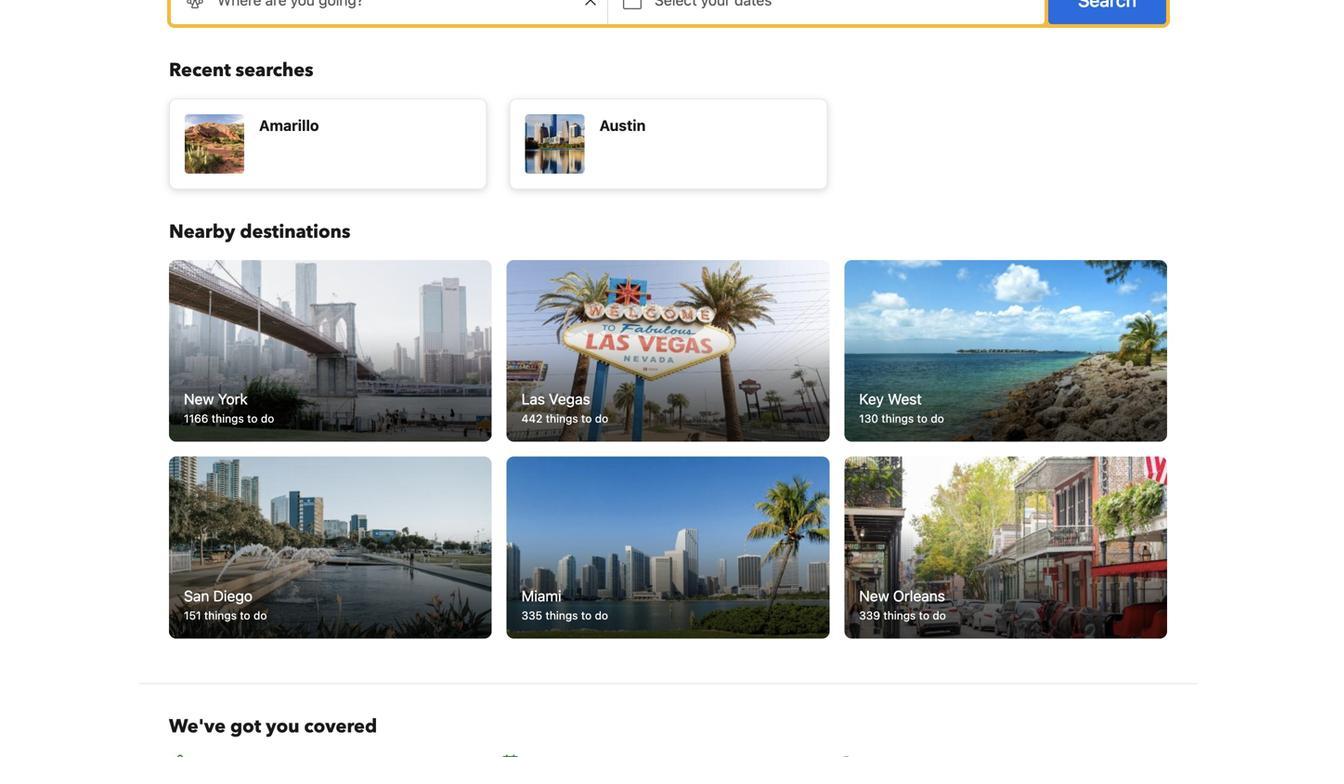 Task type: vqa. For each thing, say whether or not it's contained in the screenshot.
THINGS associated with San Diego
yes



Task type: describe. For each thing, give the bounding box(es) containing it.
130
[[860, 412, 879, 425]]

we've
[[169, 714, 226, 739]]

we've got you covered
[[169, 714, 377, 739]]

york
[[218, 390, 248, 408]]

covered
[[304, 714, 377, 739]]

amarillo link
[[169, 98, 487, 190]]

vegas
[[549, 390, 591, 408]]

new for new orleans
[[860, 587, 890, 605]]

nearby
[[169, 219, 235, 245]]

to for san diego
[[240, 609, 251, 622]]

151
[[184, 609, 201, 622]]

key west image
[[845, 260, 1168, 442]]

west
[[888, 390, 922, 408]]

do for new york
[[261, 412, 274, 425]]

do for key west
[[931, 412, 945, 425]]

to for new orleans
[[920, 609, 930, 622]]

got
[[230, 714, 261, 739]]

to for key west
[[918, 412, 928, 425]]

things inside "miami 335 things to do"
[[546, 609, 578, 622]]

miami
[[522, 587, 562, 605]]

austin link
[[510, 98, 828, 190]]

orleans
[[894, 587, 946, 605]]

do inside "miami 335 things to do"
[[595, 609, 609, 622]]

Where are you going? search field
[[171, 0, 608, 24]]

new orleans image
[[845, 457, 1168, 639]]

things for new york
[[212, 412, 244, 425]]

do for las vegas
[[595, 412, 609, 425]]

to for las vegas
[[582, 412, 592, 425]]

to inside "miami 335 things to do"
[[581, 609, 592, 622]]

things for las vegas
[[546, 412, 579, 425]]

do for new orleans
[[933, 609, 947, 622]]

las vegas 442 things to do
[[522, 390, 609, 425]]

to for new york
[[247, 412, 258, 425]]

searches
[[236, 58, 314, 83]]



Task type: locate. For each thing, give the bounding box(es) containing it.
do right 442
[[595, 412, 609, 425]]

new for new york
[[184, 390, 214, 408]]

new up 339
[[860, 587, 890, 605]]

to inside san diego 151 things to do
[[240, 609, 251, 622]]

1 horizontal spatial new
[[860, 587, 890, 605]]

do inside san diego 151 things to do
[[254, 609, 267, 622]]

do inside new york 1166 things to do
[[261, 412, 274, 425]]

do inside new orleans 339 things to do
[[933, 609, 947, 622]]

things down the york
[[212, 412, 244, 425]]

do
[[261, 412, 274, 425], [595, 412, 609, 425], [931, 412, 945, 425], [254, 609, 267, 622], [595, 609, 609, 622], [933, 609, 947, 622]]

to inside new orleans 339 things to do
[[920, 609, 930, 622]]

to down orleans
[[920, 609, 930, 622]]

nearby destinations
[[169, 219, 351, 245]]

things inside key west 130 things to do
[[882, 412, 914, 425]]

to down diego
[[240, 609, 251, 622]]

key
[[860, 390, 884, 408]]

to down the vegas
[[582, 412, 592, 425]]

miami image
[[507, 457, 830, 639]]

new up 1166
[[184, 390, 214, 408]]

to
[[247, 412, 258, 425], [582, 412, 592, 425], [918, 412, 928, 425], [240, 609, 251, 622], [581, 609, 592, 622], [920, 609, 930, 622]]

key west 130 things to do
[[860, 390, 945, 425]]

do for san diego
[[254, 609, 267, 622]]

san
[[184, 587, 209, 605]]

new inside new york 1166 things to do
[[184, 390, 214, 408]]

things inside las vegas 442 things to do
[[546, 412, 579, 425]]

to inside las vegas 442 things to do
[[582, 412, 592, 425]]

things inside new york 1166 things to do
[[212, 412, 244, 425]]

1 vertical spatial new
[[860, 587, 890, 605]]

to inside key west 130 things to do
[[918, 412, 928, 425]]

things down the vegas
[[546, 412, 579, 425]]

things down the miami
[[546, 609, 578, 622]]

do down orleans
[[933, 609, 947, 622]]

do inside las vegas 442 things to do
[[595, 412, 609, 425]]

to right 335
[[581, 609, 592, 622]]

things
[[212, 412, 244, 425], [546, 412, 579, 425], [882, 412, 914, 425], [204, 609, 237, 622], [546, 609, 578, 622], [884, 609, 916, 622]]

recent
[[169, 58, 231, 83]]

things down "west"
[[882, 412, 914, 425]]

san diego 151 things to do
[[184, 587, 267, 622]]

to down "west"
[[918, 412, 928, 425]]

things down diego
[[204, 609, 237, 622]]

amarillo
[[259, 117, 319, 134]]

things inside san diego 151 things to do
[[204, 609, 237, 622]]

diego
[[213, 587, 253, 605]]

do right 335
[[595, 609, 609, 622]]

to inside new york 1166 things to do
[[247, 412, 258, 425]]

new york 1166 things to do
[[184, 390, 274, 425]]

las vegas image
[[507, 260, 830, 442]]

things down orleans
[[884, 609, 916, 622]]

san diego image
[[169, 457, 492, 639]]

new orleans 339 things to do
[[860, 587, 947, 622]]

do right 130
[[931, 412, 945, 425]]

do right 1166
[[261, 412, 274, 425]]

recent searches
[[169, 58, 314, 83]]

new inside new orleans 339 things to do
[[860, 587, 890, 605]]

new
[[184, 390, 214, 408], [860, 587, 890, 605]]

335
[[522, 609, 543, 622]]

1166
[[184, 412, 209, 425]]

0 horizontal spatial new
[[184, 390, 214, 408]]

new york image
[[169, 260, 492, 442]]

austin
[[600, 117, 646, 134]]

you
[[266, 714, 300, 739]]

do inside key west 130 things to do
[[931, 412, 945, 425]]

442
[[522, 412, 543, 425]]

0 vertical spatial new
[[184, 390, 214, 408]]

do right the 151
[[254, 609, 267, 622]]

things for san diego
[[204, 609, 237, 622]]

things for new orleans
[[884, 609, 916, 622]]

things inside new orleans 339 things to do
[[884, 609, 916, 622]]

to down the york
[[247, 412, 258, 425]]

miami 335 things to do
[[522, 587, 609, 622]]

destinations
[[240, 219, 351, 245]]

las
[[522, 390, 545, 408]]

things for key west
[[882, 412, 914, 425]]

339
[[860, 609, 881, 622]]



